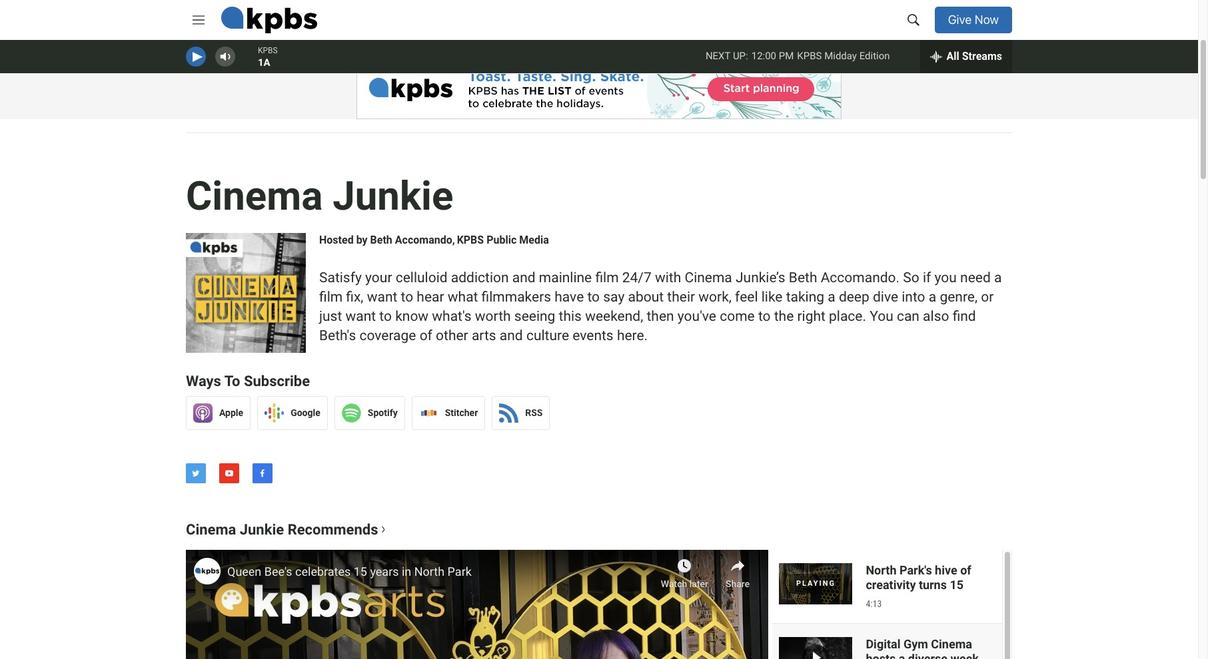 Task type: locate. For each thing, give the bounding box(es) containing it.
film up say
[[595, 270, 619, 286]]

filmmakers
[[482, 290, 551, 306]]

dive
[[873, 290, 898, 306]]

by
[[356, 234, 368, 247]]

pm
[[779, 50, 794, 62]]

ways to subscribe
[[186, 373, 310, 390]]

2 horizontal spatial kpbs
[[797, 50, 822, 62]]

week
[[951, 653, 979, 660]]

kpbs midday edition link
[[797, 50, 890, 62]]

kpbs
[[258, 46, 278, 55], [797, 50, 822, 62], [457, 234, 484, 247]]

to
[[401, 290, 413, 306], [587, 290, 600, 306], [379, 309, 392, 325], [758, 309, 771, 325]]

hosted
[[319, 234, 354, 247]]

of
[[420, 328, 432, 344], [960, 564, 972, 578]]

1a link
[[258, 57, 270, 69]]

header search icon image
[[907, 14, 919, 26]]

cinema junkie
[[186, 172, 453, 220]]

0 vertical spatial junkie
[[333, 172, 453, 220]]

midday
[[824, 50, 857, 62]]

,
[[452, 234, 455, 247]]

1 vertical spatial beth
[[789, 270, 817, 286]]

ninón sevilla stars as violeta in the newly restored mexican noir "victims of sin." (1951) image
[[779, 638, 853, 660]]

give now link
[[935, 6, 1012, 34]]

to left the
[[758, 309, 771, 325]]

0 vertical spatial of
[[420, 328, 432, 344]]

beth up taking
[[789, 270, 817, 286]]

and up filmmakers
[[512, 270, 536, 286]]

to left say
[[587, 290, 600, 306]]

subscribe
[[244, 373, 310, 390]]

playing
[[796, 580, 836, 589]]

what
[[448, 290, 478, 306]]

what's
[[432, 309, 472, 325]]

junkie
[[333, 172, 453, 220], [240, 522, 284, 539]]

you
[[870, 309, 894, 325]]

kpbs up 1a
[[258, 46, 278, 55]]

0 horizontal spatial of
[[420, 328, 432, 344]]

1 vertical spatial junkie
[[240, 522, 284, 539]]

diverse
[[908, 653, 948, 660]]

and
[[512, 270, 536, 286], [500, 328, 523, 344]]

to up coverage
[[379, 309, 392, 325]]

can
[[897, 309, 920, 325]]

0 horizontal spatial beth
[[370, 234, 392, 247]]

media
[[519, 234, 549, 247]]

kpbs right pm
[[797, 50, 822, 62]]

0 vertical spatial want
[[367, 290, 397, 306]]

north park's hive of creativity turns 15 4:13
[[866, 564, 972, 610]]

seeing
[[514, 309, 555, 325]]

their
[[667, 290, 695, 306]]

a right into
[[929, 290, 936, 306]]

then
[[647, 309, 674, 325]]

beth inside satisfy your celluloid addiction and mainline film 24/7 with cinema junkie's beth accomando.  so if you need a film fix, want to hear what filmmakers have to say about their work, feel like taking a deep dive into a genre, or just want to know what's worth seeing this weekend, then you've come to the right place. you can also find beth's coverage of other arts and culture events here.
[[789, 270, 817, 286]]

hosts
[[866, 653, 896, 660]]

film up the just
[[319, 290, 343, 306]]

junkie for cinema junkie recommends
[[240, 522, 284, 539]]

work,
[[699, 290, 732, 306]]

of inside north park's hive of creativity turns 15 4:13
[[960, 564, 972, 578]]

rss link
[[492, 397, 550, 431]]

application
[[186, 551, 769, 660]]

all streams button
[[920, 40, 1012, 73]]

cinema inside digital gym cinema hosts a diverse week o
[[931, 638, 972, 652]]

to up know at the left top of the page
[[401, 290, 413, 306]]

want down the fix,
[[346, 309, 376, 325]]

and down "worth"
[[500, 328, 523, 344]]

kpbs image
[[221, 7, 317, 33]]

a left deep
[[828, 290, 836, 306]]

hear
[[417, 290, 444, 306]]

1 horizontal spatial of
[[960, 564, 972, 578]]

persistent player volume button image
[[219, 49, 234, 64]]

kpbs right , on the left
[[457, 234, 484, 247]]

next up: 12:00 pm kpbs midday edition
[[706, 50, 890, 62]]

culture
[[526, 328, 569, 344]]

0 vertical spatial film
[[595, 270, 619, 286]]

1 horizontal spatial beth
[[789, 270, 817, 286]]

cinema
[[186, 172, 323, 220], [685, 270, 732, 286], [186, 522, 236, 539], [931, 638, 972, 652]]

worth
[[475, 309, 511, 325]]

want
[[367, 290, 397, 306], [346, 309, 376, 325]]

0 horizontal spatial film
[[319, 290, 343, 306]]

of up the 15
[[960, 564, 972, 578]]

15
[[950, 579, 964, 593]]

cinema inside satisfy your celluloid addiction and mainline film 24/7 with cinema junkie's beth accomando.  so if you need a film fix, want to hear what filmmakers have to say about their work, feel like taking a deep dive into a genre, or just want to know what's worth seeing this weekend, then you've come to the right place. you can also find beth's coverage of other arts and culture events here.
[[685, 270, 732, 286]]

accomando.
[[821, 270, 900, 286]]

other
[[436, 328, 468, 344]]

stitcher link
[[412, 397, 485, 431]]

0 horizontal spatial junkie
[[240, 522, 284, 539]]

beth
[[370, 234, 392, 247], [789, 270, 817, 286]]

of down know at the left top of the page
[[420, 328, 432, 344]]

a down gym
[[899, 653, 905, 660]]

1 horizontal spatial junkie
[[333, 172, 453, 220]]

beth right "by"
[[370, 234, 392, 247]]

if
[[923, 270, 931, 286]]

kpbs 1a
[[258, 46, 278, 69]]

1 vertical spatial of
[[960, 564, 972, 578]]

1 vertical spatial film
[[319, 290, 343, 306]]

mainline
[[539, 270, 592, 286]]

hive
[[935, 564, 957, 578]]

apple
[[219, 408, 243, 419]]

0 vertical spatial beth
[[370, 234, 392, 247]]

or
[[981, 290, 994, 306]]

come
[[720, 309, 755, 325]]

persistent player play button image
[[193, 51, 203, 64]]

want down "your"
[[367, 290, 397, 306]]



Task type: vqa. For each thing, say whether or not it's contained in the screenshot.
taking
yes



Task type: describe. For each thing, give the bounding box(es) containing it.
your
[[365, 270, 392, 286]]

genre,
[[940, 290, 978, 306]]

edition
[[859, 50, 890, 62]]

now
[[975, 12, 999, 26]]

weekend,
[[585, 309, 643, 325]]

with
[[655, 270, 681, 286]]

digital gym cinema hosts a diverse week o
[[866, 638, 993, 660]]

right
[[797, 309, 826, 325]]

public
[[487, 234, 517, 247]]

all
[[947, 50, 960, 63]]

1 horizontal spatial kpbs
[[457, 234, 484, 247]]

creativity
[[866, 579, 916, 593]]

spotify
[[368, 408, 398, 419]]

1 vertical spatial and
[[500, 328, 523, 344]]

streams
[[962, 50, 1002, 63]]

24/7
[[622, 270, 652, 286]]

coverage
[[359, 328, 416, 344]]

deep
[[839, 290, 870, 306]]

0 vertical spatial and
[[512, 270, 536, 286]]

feel
[[735, 290, 758, 306]]

accomando
[[395, 234, 452, 247]]

next
[[706, 50, 731, 62]]

satisfy
[[319, 270, 362, 286]]

cinema junkie recommends
[[186, 522, 378, 539]]

junkie for cinema junkie
[[333, 172, 453, 220]]

google
[[291, 408, 320, 419]]

up:
[[733, 50, 748, 62]]

find
[[953, 309, 976, 325]]

cinema junkie recommends link
[[186, 522, 388, 539]]

recommends
[[288, 522, 378, 539]]

apple link
[[186, 397, 251, 431]]

give
[[948, 12, 972, 26]]

you
[[935, 270, 957, 286]]

into
[[902, 290, 925, 306]]

all streams
[[947, 50, 1002, 63]]

the
[[774, 309, 794, 325]]

know
[[395, 309, 429, 325]]

say
[[603, 290, 625, 306]]

1a
[[258, 57, 270, 69]]

turns
[[919, 579, 947, 593]]

addiction
[[451, 270, 509, 286]]

just
[[319, 309, 342, 325]]

stitcher
[[445, 408, 478, 419]]

satisfy your celluloid addiction and mainline film 24/7 with cinema junkie's beth accomando.  so if you need a film fix, want to hear what filmmakers have to say about their work, feel like taking a deep dive into a genre, or just want to know what's worth seeing this weekend, then you've come to the right place. you can also find beth's coverage of other arts and culture events here.
[[319, 270, 1002, 344]]

beth accomando link
[[370, 234, 452, 247]]

have
[[555, 290, 584, 306]]

north
[[866, 564, 897, 578]]

spotify link
[[334, 397, 405, 431]]

fix,
[[346, 290, 364, 306]]

junkie's
[[736, 270, 786, 286]]

12:00
[[752, 50, 776, 62]]

alma rodriguez celebrates 15 years as the owner of queen bee's art and cultural center in north park. dec. 6, 2023 image
[[779, 564, 853, 605]]

park's
[[900, 564, 932, 578]]

1 horizontal spatial film
[[595, 270, 619, 286]]

gym
[[904, 638, 928, 652]]

0 horizontal spatial kpbs
[[258, 46, 278, 55]]

a right need
[[994, 270, 1002, 286]]

arts
[[472, 328, 496, 344]]

give now
[[948, 12, 999, 26]]

celluloid
[[396, 270, 448, 286]]

advertisement region
[[357, 59, 842, 119]]

need
[[960, 270, 991, 286]]

also
[[923, 309, 949, 325]]

to
[[224, 373, 240, 390]]

ways
[[186, 373, 221, 390]]

a inside digital gym cinema hosts a diverse week o
[[899, 653, 905, 660]]

here.
[[617, 328, 648, 344]]

taking
[[786, 290, 824, 306]]

like
[[762, 290, 783, 306]]

digital
[[866, 638, 901, 652]]

google link
[[257, 397, 328, 431]]

rss
[[525, 408, 543, 419]]

of inside satisfy your celluloid addiction and mainline film 24/7 with cinema junkie's beth accomando.  so if you need a film fix, want to hear what filmmakers have to say about their work, feel like taking a deep dive into a genre, or just want to know what's worth seeing this weekend, then you've come to the right place. you can also find beth's coverage of other arts and culture events here.
[[420, 328, 432, 344]]

you've
[[678, 309, 716, 325]]

this
[[559, 309, 582, 325]]

about
[[628, 290, 664, 306]]

so
[[903, 270, 920, 286]]

hamburger menu open image
[[193, 14, 205, 26]]

beth's
[[319, 328, 356, 344]]

1 vertical spatial want
[[346, 309, 376, 325]]

4:13
[[866, 599, 882, 610]]



